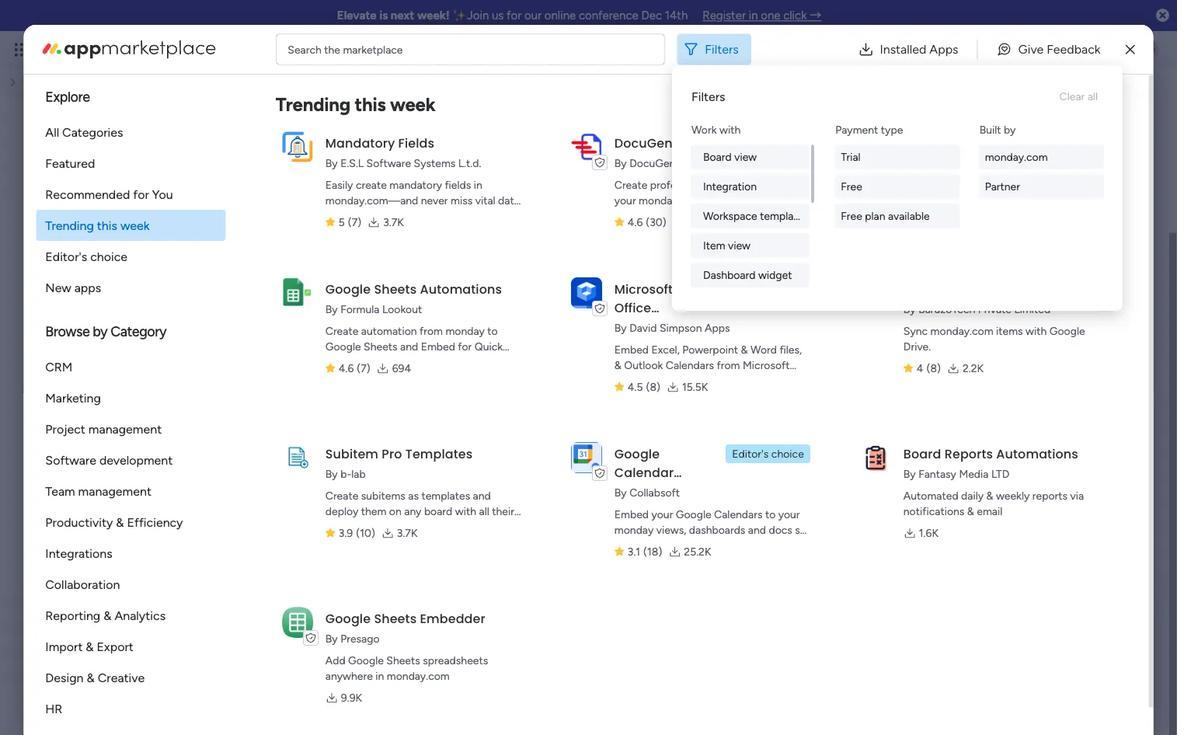 Task type: locate. For each thing, give the bounding box(es) containing it.
apps image
[[1007, 42, 1023, 58]]

learn inside getting started element
[[982, 436, 1009, 449]]

your right of
[[656, 492, 679, 506]]

in left sync!
[[682, 539, 690, 552]]

1 vertical spatial free
[[841, 209, 863, 223]]

from down lookout
[[419, 324, 443, 338]]

the right at
[[544, 492, 561, 506]]

3.7k for pro
[[397, 527, 417, 540]]

templates down limited
[[1032, 323, 1088, 338]]

your up 'views,'
[[651, 508, 673, 521]]

automations inside google sheets automations by formula lookout
[[420, 280, 502, 298]]

1 horizontal spatial trending
[[275, 93, 350, 115]]

create for subitem pro templates
[[325, 489, 358, 502]]

views,
[[656, 523, 686, 537]]

1 vertical spatial filters
[[692, 89, 726, 104]]

2 vertical spatial learn
[[982, 511, 1009, 524]]

1 vertical spatial explore
[[987, 323, 1029, 338]]

✨
[[453, 9, 464, 23]]

0 vertical spatial (8)
[[926, 362, 941, 375]]

to
[[1027, 178, 1038, 192], [487, 324, 498, 338], [765, 508, 775, 521]]

0 horizontal spatial by
[[93, 323, 107, 340]]

to inside create automation from monday to google sheets and embed for quick access!
[[487, 324, 498, 338]]

google inside embed your google calendars to your monday views, dashboards and docs so you're always in sync!
[[676, 508, 711, 521]]

0 vertical spatial filters
[[705, 42, 739, 57]]

learn down help
[[982, 511, 1009, 524]]

google down presago
[[348, 654, 383, 667]]

0 vertical spatial (7)
[[348, 216, 361, 229]]

in inside add google sheets spreadsheets anywhere in monday.com
[[375, 670, 384, 683]]

our
[[525, 9, 542, 23]]

from inside embed excel, powerpoint & word files, & outlook calendars from microsoft 365, onedrive & sharepoint
[[717, 359, 740, 372]]

built by
[[980, 123, 1016, 136]]

board for reports
[[903, 445, 941, 462]]

1 horizontal spatial (8)
[[926, 362, 941, 375]]

1 vertical spatial work
[[104, 123, 128, 136]]

editor's choice up projects
[[1021, 136, 1093, 150]]

invite members image
[[973, 42, 989, 58]]

with
[[720, 123, 741, 136], [903, 194, 925, 207], [1108, 270, 1133, 285], [1026, 324, 1047, 338], [455, 505, 476, 518]]

embed down corner
[[614, 508, 649, 521]]

1 free from the top
[[841, 180, 863, 193]]

0 horizontal spatial get
[[966, 373, 985, 388]]

0 vertical spatial work
[[126, 41, 154, 58]]

free inside button
[[841, 209, 863, 223]]

& up 365,
[[614, 359, 621, 372]]

your up made
[[966, 270, 991, 285]]

close update feed (inbox) image
[[65, 183, 84, 202]]

0 horizontal spatial trending
[[45, 218, 94, 233]]

to left projects
[[1027, 178, 1038, 192]]

trending this week down recommended
[[45, 218, 150, 233]]

main right m
[[139, 603, 169, 620]]

& right 4 (8)
[[955, 373, 963, 388]]

office
[[614, 299, 651, 316]]

explore up all
[[45, 89, 90, 105]]

1 vertical spatial to
[[487, 324, 498, 338]]

in left minutes
[[1048, 270, 1058, 285]]

the right plans at the top left
[[324, 43, 340, 56]]

ready-
[[930, 289, 967, 304]]

by
[[1004, 123, 1016, 136], [93, 323, 107, 340]]

by up sync
[[903, 303, 916, 316]]

automated
[[903, 489, 958, 502]]

2 horizontal spatial 4.6
[[917, 216, 932, 229]]

by for browse
[[93, 323, 107, 340]]

editor's choice up docs
[[732, 447, 804, 460]]

google sheets embedder by presago
[[325, 610, 485, 645]]

free button
[[835, 174, 960, 199]]

embed up 'outlook'
[[614, 343, 649, 356]]

google down limited
[[1049, 324, 1085, 338]]

1 vertical spatial trending this week
[[45, 218, 150, 233]]

0 vertical spatial software
[[366, 157, 411, 170]]

miss
[[450, 194, 472, 207]]

all categories
[[45, 125, 123, 140]]

in up vital
[[474, 178, 482, 192]]

1 horizontal spatial board
[[903, 445, 941, 462]]

1 vertical spatial by
[[93, 323, 107, 340]]

1 vertical spatial all
[[479, 505, 489, 518]]

& left export
[[86, 639, 94, 654]]

inbox image
[[939, 42, 954, 58]]

workspace template button
[[691, 204, 810, 229]]

as
[[408, 489, 419, 502]]

1 vertical spatial week
[[120, 218, 150, 233]]

1 horizontal spatial software
[[366, 157, 411, 170]]

1 horizontal spatial by
[[1004, 123, 1016, 136]]

embed excel, powerpoint & word files, & outlook calendars from microsoft 365, onedrive & sharepoint
[[614, 343, 802, 387]]

2 vertical spatial from
[[717, 359, 740, 372]]

mandatory
[[325, 134, 395, 152]]

1 vertical spatial apps
[[704, 321, 730, 335]]

automations for board reports automations
[[996, 445, 1078, 462]]

and inside create subitems as templates and deploy them on any board with all their values
[[473, 489, 491, 502]]

calendars inside embed excel, powerpoint & word files, & outlook calendars from microsoft 365, onedrive & sharepoint
[[666, 359, 714, 372]]

explore inside button
[[987, 323, 1029, 338]]

export
[[97, 639, 134, 654]]

monday inside create automation from monday to google sheets and embed for quick access!
[[445, 324, 484, 338]]

monday.com down partner
[[968, 194, 1031, 207]]

(7) left 694
[[357, 362, 370, 375]]

projects
[[1040, 178, 1081, 192]]

1 vertical spatial view
[[728, 239, 751, 252]]

payment type
[[836, 123, 903, 136]]

and inside create automation from monday to google sheets and embed for quick access!
[[400, 340, 418, 353]]

installed
[[880, 42, 927, 57]]

google down feed.
[[676, 508, 711, 521]]

monday.com—and
[[325, 194, 418, 207]]

0 horizontal spatial board
[[703, 150, 732, 164]]

my workspaces
[[87, 556, 187, 573]]

1 horizontal spatial from
[[717, 359, 740, 372]]

by
[[325, 157, 337, 170], [614, 157, 627, 170], [903, 157, 916, 170], [325, 303, 337, 316], [903, 303, 916, 316], [614, 321, 627, 335], [325, 467, 337, 481], [903, 467, 916, 481], [614, 486, 627, 499], [325, 632, 337, 645]]

choice for google calendar embedded
[[771, 447, 804, 460]]

embedder
[[420, 610, 485, 627]]

& left word
[[741, 343, 748, 356]]

embed inside embed your google calendars to your monday views, dashboards and docs so you're always in sync!
[[614, 508, 649, 521]]

select product image
[[14, 42, 30, 58]]

board for view
[[703, 150, 732, 164]]

free down trial
[[841, 180, 863, 193]]

to up quick
[[487, 324, 498, 338]]

0 vertical spatial trending
[[275, 93, 350, 115]]

4.6 left (9)
[[917, 216, 932, 229]]

board up fantasy
[[903, 445, 941, 462]]

to for create automation from monday to google sheets and embed for quick access!
[[487, 324, 498, 338]]

software
[[366, 157, 411, 170], [45, 453, 96, 467]]

view for item view
[[728, 239, 751, 252]]

2 vertical spatial monday
[[614, 523, 653, 537]]

templates inside the boost your workflow in minutes with ready-made templates
[[1001, 289, 1056, 304]]

get inside help center learn and get support
[[1033, 511, 1049, 524]]

choice down widget
[[771, 283, 804, 296]]

1 horizontal spatial week
[[390, 93, 435, 115]]

1 horizontal spatial monday
[[445, 324, 484, 338]]

filters up "work"
[[692, 89, 726, 104]]

0 vertical spatial learn
[[921, 373, 952, 388]]

with down limited
[[1026, 324, 1047, 338]]

main inside the "work management > main workspace" link
[[207, 123, 230, 136]]

the left filter
[[483, 492, 500, 506]]

elevate
[[337, 9, 377, 23]]

2 vertical spatial miro
[[927, 194, 949, 207]]

0 horizontal spatial (8)
[[646, 380, 660, 394]]

in inside the boost your workflow in minutes with ready-made templates
[[1048, 270, 1058, 285]]

close my workspaces image
[[65, 555, 84, 574]]

google inside add google sheets spreadsheets anywhere in monday.com
[[348, 654, 383, 667]]

design
[[45, 670, 84, 685]]

0 vertical spatial automations
[[420, 280, 502, 298]]

automations inside board reports automations by fantasy media ltd
[[996, 445, 1078, 462]]

give feedback
[[1019, 42, 1101, 57]]

to inside bring visual collaboration to projects with miro for monday.com
[[1027, 178, 1038, 192]]

new apps
[[45, 280, 101, 295]]

0 vertical spatial to
[[1027, 178, 1038, 192]]

by up the add on the left of the page
[[325, 632, 337, 645]]

by david simpson apps
[[614, 321, 730, 335]]

automations up lookout
[[420, 280, 502, 298]]

templates inside 'explore templates' button
[[1032, 323, 1088, 338]]

1 horizontal spatial trending this week
[[275, 93, 435, 115]]

1 vertical spatial embedded
[[614, 482, 683, 500]]

boost your workflow in minutes with ready-made templates
[[930, 270, 1133, 304]]

professional
[[650, 178, 709, 192]]

this up mandatory at the left of the page
[[354, 93, 386, 115]]

apps up circle o image at the top right
[[930, 42, 959, 57]]

featured
[[45, 156, 95, 171]]

& up export
[[104, 608, 112, 623]]

4.5
[[627, 380, 643, 394]]

1 vertical spatial get
[[1033, 511, 1049, 524]]

and left filter
[[473, 489, 491, 502]]

miro inside bring visual collaboration to projects with miro for monday.com
[[927, 194, 949, 207]]

get down reports
[[1033, 511, 1049, 524]]

apps inside installed apps button
[[930, 42, 959, 57]]

free inside button
[[841, 180, 863, 193]]

embed inside create automation from monday to google sheets and embed for quick access!
[[421, 340, 455, 353]]

your inside the boost your workflow in minutes with ready-made templates
[[966, 270, 991, 285]]

mobile
[[1016, 57, 1051, 71]]

1 horizontal spatial automations
[[996, 445, 1078, 462]]

& right onedrive
[[686, 374, 693, 387]]

monday up quick
[[445, 324, 484, 338]]

filters down register at the top right of page
[[705, 42, 739, 57]]

learn & get inspired
[[921, 373, 1033, 388]]

choice for docugen
[[771, 136, 804, 150]]

1 vertical spatial this
[[97, 218, 117, 233]]

search everything image
[[1045, 42, 1061, 58]]

monday.com inside bring visual collaboration to projects with miro for monday.com
[[968, 194, 1031, 207]]

board down work with
[[703, 150, 732, 164]]

them
[[361, 505, 386, 518]]

(8) for 4.5 (8)
[[646, 380, 660, 394]]

trial button
[[835, 145, 960, 169]]

hr
[[45, 701, 62, 716]]

google
[[325, 280, 370, 298], [1049, 324, 1085, 338], [325, 340, 361, 353], [614, 445, 660, 462], [676, 508, 711, 521], [325, 610, 370, 627], [348, 654, 383, 667]]

(8) right 4
[[926, 362, 941, 375]]

1 horizontal spatial apps
[[930, 42, 959, 57]]

free for free
[[841, 180, 863, 193]]

view for board view
[[735, 150, 757, 164]]

0 horizontal spatial monday
[[69, 41, 122, 58]]

2 horizontal spatial from
[[770, 178, 793, 192]]

0 horizontal spatial explore
[[45, 89, 90, 105]]

editor's choice up board view
[[732, 136, 804, 150]]

management for work management > main workspace
[[130, 123, 195, 136]]

minutes
[[1061, 270, 1105, 285]]

1 horizontal spatial microsoft
[[743, 359, 790, 372]]

1 vertical spatial main
[[139, 603, 169, 620]]

trending down close update feed (inbox) icon
[[45, 218, 94, 233]]

board view button
[[691, 145, 810, 169]]

explore templates button
[[930, 315, 1145, 346]]

1 horizontal spatial to
[[765, 508, 775, 521]]

by right built
[[1004, 123, 1016, 136]]

0 vertical spatial miro
[[903, 134, 931, 152]]

with right minutes
[[1108, 270, 1133, 285]]

0 vertical spatial main
[[207, 123, 230, 136]]

google up calendar at the right of the page
[[614, 445, 660, 462]]

0 vertical spatial view
[[735, 150, 757, 164]]

board view
[[703, 150, 757, 164]]

0 vertical spatial trending this week
[[275, 93, 435, 115]]

choice for microsoft 365 office embedded
[[771, 283, 804, 296]]

google up presago
[[325, 610, 370, 627]]

editor's choice for google calendar embedded
[[732, 447, 804, 460]]

limited
[[1014, 303, 1051, 316]]

all inside create subitems as templates and deploy them on any board with all their values
[[479, 505, 489, 518]]

apps up powerpoint
[[704, 321, 730, 335]]

1 vertical spatial calendars
[[714, 508, 762, 521]]

0 vertical spatial 3.7k
[[383, 216, 404, 229]]

work management > main workspace
[[104, 123, 285, 136]]

learn left 2.2k
[[921, 373, 952, 388]]

this down the recommended for you on the left top of the page
[[97, 218, 117, 233]]

calendars up the 15.5k
[[666, 359, 714, 372]]

all inside button
[[1088, 90, 1098, 103]]

and left docs
[[748, 523, 766, 537]]

with down bring
[[903, 194, 925, 207]]

1 horizontal spatial main
[[207, 123, 230, 136]]

from inside create automation from monday to google sheets and embed for quick access!
[[419, 324, 443, 338]]

reports
[[944, 445, 993, 462]]

1 vertical spatial board
[[903, 445, 941, 462]]

and down the center
[[1012, 511, 1030, 524]]

from up template
[[770, 178, 793, 192]]

google up formula
[[325, 280, 370, 298]]

week up fields
[[390, 93, 435, 115]]

monday inside embed your google calendars to your monday views, dashboards and docs so you're always in sync!
[[614, 523, 653, 537]]

board inside button
[[703, 150, 732, 164]]

apps marketplace image
[[42, 40, 216, 59]]

monday.com inside button
[[985, 150, 1048, 164]]

2 free from the top
[[841, 209, 863, 223]]

sheets inside add google sheets spreadsheets anywhere in monday.com
[[386, 654, 420, 667]]

2 horizontal spatial monday
[[614, 523, 653, 537]]

all
[[1088, 90, 1098, 103], [479, 505, 489, 518]]

by inside subitem pro templates by b-lab
[[325, 467, 337, 481]]

3.1 (18)
[[627, 545, 662, 558]]

register
[[703, 9, 746, 23]]

help center element
[[921, 477, 1154, 539]]

subitem pro templates by b-lab
[[325, 445, 473, 481]]

view right item
[[728, 239, 751, 252]]

main right >
[[207, 123, 230, 136]]

1 vertical spatial learn
[[982, 436, 1009, 449]]

0 vertical spatial all
[[1088, 90, 1098, 103]]

0 vertical spatial embedded
[[614, 317, 683, 335]]

board inside board reports automations by fantasy media ltd
[[903, 445, 941, 462]]

0 horizontal spatial all
[[479, 505, 489, 518]]

by left 'e.s.l'
[[325, 157, 337, 170]]

0 horizontal spatial from
[[419, 324, 443, 338]]

(8) for 4 (8)
[[926, 362, 941, 375]]

0 horizontal spatial apps
[[704, 321, 730, 335]]

editor's for microsoft 365 office embedded
[[732, 283, 769, 296]]

1 vertical spatial 3.7k
[[397, 527, 417, 540]]

monday.com down baruzotech
[[930, 324, 993, 338]]

monday.com inside add google sheets spreadsheets anywhere in monday.com
[[386, 670, 449, 683]]

vital
[[475, 194, 495, 207]]

workspace down remove from favorites icon
[[233, 123, 285, 136]]

create down docugen, on the top right
[[614, 178, 647, 192]]

2 embedded from the top
[[614, 482, 683, 500]]

templates up board
[[421, 489, 470, 502]]

learn left how
[[982, 436, 1009, 449]]

1 embedded from the top
[[614, 317, 683, 335]]

all right clear
[[1088, 90, 1098, 103]]

sheets down google sheets embedder by presago
[[386, 654, 420, 667]]

for down visual
[[952, 194, 966, 207]]

monday up "public board" icon
[[69, 41, 122, 58]]

sync!
[[693, 539, 719, 552]]

filters inside popup button
[[705, 42, 739, 57]]

revisit
[[256, 492, 288, 506]]

0 vertical spatial from
[[770, 178, 793, 192]]

create inside create automation from monday to google sheets and embed for quick access!
[[325, 324, 358, 338]]

explore for explore templates
[[987, 323, 1029, 338]]

and inside help center learn and get support
[[1012, 511, 1030, 524]]

marketing
[[45, 391, 101, 405]]

1 vertical spatial templates
[[1032, 323, 1088, 338]]

embedded down calendar at the right of the page
[[614, 482, 683, 500]]

0 vertical spatial by
[[1004, 123, 1016, 136]]

embed inside embed excel, powerpoint & word files, & outlook calendars from microsoft 365, onedrive & sharepoint
[[614, 343, 649, 356]]

your
[[614, 194, 636, 207], [966, 270, 991, 285], [656, 492, 679, 506], [651, 508, 673, 521], [778, 508, 800, 521]]

sheets inside google sheets automations by formula lookout
[[374, 280, 416, 298]]

to up docs
[[765, 508, 775, 521]]

google inside google sheets embedder by presago
[[325, 610, 370, 627]]

0 vertical spatial create
[[614, 178, 647, 192]]

app logo image
[[282, 131, 313, 162], [571, 131, 602, 162], [860, 131, 891, 162], [282, 277, 313, 308], [571, 277, 602, 308], [282, 442, 313, 473], [571, 442, 602, 473], [860, 442, 891, 473], [282, 607, 313, 638]]

(8) right 4.5
[[646, 380, 660, 394]]

4.6 left 694
[[338, 362, 353, 375]]

workspace right analytics
[[173, 603, 240, 620]]

board
[[703, 150, 732, 164], [903, 445, 941, 462]]

3.9 (10)
[[338, 527, 375, 540]]

via
[[1070, 489, 1084, 502]]

2 vertical spatial to
[[765, 508, 775, 521]]

0 vertical spatial microsoft
[[614, 280, 673, 298]]

sheets down "automation"
[[363, 340, 397, 353]]

0 horizontal spatial to
[[487, 324, 498, 338]]

software down project
[[45, 453, 96, 467]]

mandatory
[[389, 178, 442, 192]]

editor's for docugen
[[732, 136, 769, 150]]

1 vertical spatial microsoft
[[743, 359, 790, 372]]

1 horizontal spatial all
[[1088, 90, 1098, 103]]

lab
[[351, 467, 365, 481]]

1 vertical spatial create
[[325, 324, 358, 338]]

daily
[[961, 489, 984, 502]]

4.6
[[627, 216, 643, 229], [917, 216, 932, 229], [338, 362, 353, 375]]

workspace image
[[91, 602, 128, 639]]

0 horizontal spatial microsoft
[[614, 280, 673, 298]]

sheets inside create automation from monday to google sheets and embed for quick access!
[[363, 340, 397, 353]]

(30)
[[646, 216, 666, 229]]

create inside create subitems as templates and deploy them on any board with all their values
[[325, 489, 358, 502]]

learn for learn how monday.com works
[[982, 436, 1009, 449]]

embedded inside microsoft 365 office embedded
[[614, 317, 683, 335]]

4.6 left (30)
[[627, 216, 643, 229]]

recommended
[[45, 187, 130, 202]]

2 vertical spatial templates
[[421, 489, 470, 502]]

4.5 (8)
[[627, 380, 660, 394]]

1 horizontal spatial 4.6
[[627, 216, 643, 229]]

automation
[[361, 324, 417, 338]]

1 vertical spatial (7)
[[357, 362, 370, 375]]

workspace template
[[703, 209, 804, 223]]

0 vertical spatial week
[[390, 93, 435, 115]]

editor's for google calendar embedded
[[732, 447, 769, 460]]

view
[[735, 150, 757, 164], [728, 239, 751, 252]]

give feedback button
[[984, 34, 1113, 65]]

free left the plan
[[841, 209, 863, 223]]

1 vertical spatial (8)
[[646, 380, 660, 394]]

0 vertical spatial calendars
[[666, 359, 714, 372]]

top
[[564, 492, 582, 506]]

to inside embed your google calendars to your monday views, dashboards and docs so you're always in sync!
[[765, 508, 775, 521]]

automated daily & weekly reports via notifications & email
[[903, 489, 1084, 518]]

&
[[741, 343, 748, 356], [614, 359, 621, 372], [955, 373, 963, 388], [686, 374, 693, 387], [986, 489, 993, 502], [967, 505, 974, 518], [116, 515, 124, 530], [104, 608, 112, 623], [86, 639, 94, 654], [87, 670, 95, 685]]

0 vertical spatial free
[[841, 180, 863, 193]]

by docugen, inc.
[[614, 157, 698, 170]]

learn inside help center learn and get support
[[982, 511, 1009, 524]]

bring
[[903, 178, 929, 192]]

microsoft inside microsoft 365 office embedded
[[614, 280, 673, 298]]

learn for learn & get inspired
[[921, 373, 952, 388]]

0 vertical spatial board
[[703, 150, 732, 164]]

microsoft
[[614, 280, 673, 298], [743, 359, 790, 372]]

free
[[841, 180, 863, 193], [841, 209, 863, 223]]

embed
[[421, 340, 455, 353], [614, 343, 649, 356], [614, 508, 649, 521]]

by right browse
[[93, 323, 107, 340]]

choice up projects
[[1060, 136, 1093, 150]]

built
[[980, 123, 1002, 136]]

choice up docs
[[771, 447, 804, 460]]

1 vertical spatial miro
[[918, 157, 940, 170]]

create automation from monday to google sheets and embed for quick access!
[[325, 324, 503, 369]]

miro up by miro
[[903, 134, 931, 152]]

subitem
[[325, 445, 378, 462]]

files,
[[779, 343, 802, 356]]

by inside google sheets automations by formula lookout
[[325, 303, 337, 316]]

your inside create professional documents from your monday.com boards
[[614, 194, 636, 207]]

public board image
[[85, 97, 102, 114]]

workflow
[[994, 270, 1045, 285]]

items
[[996, 324, 1023, 338]]

in right anywhere at the bottom left
[[375, 670, 384, 683]]

choice up integration button
[[771, 136, 804, 150]]



Task type: describe. For each thing, give the bounding box(es) containing it.
0 horizontal spatial the
[[324, 43, 340, 56]]

for right us
[[507, 9, 522, 23]]

dapulse x slim image
[[1126, 40, 1135, 59]]

2 horizontal spatial the
[[544, 492, 561, 506]]

choice for miro
[[1060, 136, 1093, 150]]

google inside create automation from monday to google sheets and embed for quick access!
[[325, 340, 361, 353]]

0 vertical spatial get
[[966, 373, 985, 388]]

& left efficiency on the left of page
[[116, 515, 124, 530]]

with inside sync monday.com items with google drive.
[[1026, 324, 1047, 338]]

google inside sync monday.com items with google drive.
[[1049, 324, 1085, 338]]

help image
[[1080, 42, 1095, 58]]

collaboration
[[961, 178, 1025, 192]]

& down daily
[[967, 505, 974, 518]]

in inside embed your google calendars to your monday views, dashboards and docs so you're always in sync!
[[682, 539, 690, 552]]

monday.com inside sync monday.com items with google drive.
[[930, 324, 993, 338]]

with right "work"
[[720, 123, 741, 136]]

onedrive
[[638, 374, 683, 387]]

& right the "design"
[[87, 670, 95, 685]]

component image
[[85, 121, 99, 135]]

automations for google sheets automations
[[420, 280, 502, 298]]

installed apps button
[[846, 34, 971, 65]]

3.7k for fields
[[383, 216, 404, 229]]

monday.com inside create professional documents from your monday.com boards
[[639, 194, 701, 207]]

embed for google calendar embedded
[[614, 508, 649, 521]]

all
[[45, 125, 59, 140]]

team
[[45, 484, 75, 499]]

productivity
[[45, 515, 113, 530]]

0 horizontal spatial trending this week
[[45, 218, 150, 233]]

click
[[784, 9, 807, 23]]

0 horizontal spatial this
[[97, 218, 117, 233]]

google inside google sheets automations by formula lookout
[[325, 280, 370, 298]]

work management > main workspace link
[[78, 0, 295, 146]]

1 horizontal spatial the
[[483, 492, 500, 506]]

contact sales element
[[921, 552, 1154, 614]]

support
[[1052, 511, 1090, 524]]

editor's for miro
[[1021, 136, 1058, 150]]

embed for microsoft 365 office embedded
[[614, 343, 649, 356]]

notifications
[[903, 505, 964, 518]]

0 vertical spatial this
[[354, 93, 386, 115]]

with inside bring visual collaboration to projects with miro for monday.com
[[903, 194, 925, 207]]

help center learn and get support
[[982, 493, 1090, 524]]

dashboard
[[703, 269, 756, 282]]

in inside easily create mandatory fields in monday.com—and never miss vital data again!
[[474, 178, 482, 192]]

efficiency
[[127, 515, 183, 530]]

register in one click →
[[703, 9, 822, 23]]

editor's choice for docugen
[[732, 136, 804, 150]]

by miro
[[903, 157, 940, 170]]

clear
[[1060, 90, 1085, 103]]

docugen,
[[629, 157, 678, 170]]

4.6 for docugen
[[627, 216, 643, 229]]

for left you
[[133, 187, 149, 202]]

fantasy
[[918, 467, 956, 481]]

by inside google sheets embedder by presago
[[325, 632, 337, 645]]

by up bring
[[903, 157, 916, 170]]

and inside embed your google calendars to your monday views, dashboards and docs so you're always in sync!
[[748, 523, 766, 537]]

excel,
[[651, 343, 680, 356]]

0 horizontal spatial week
[[120, 218, 150, 233]]

1 vertical spatial workspace
[[173, 603, 240, 620]]

outlook
[[624, 359, 663, 372]]

getting started element
[[921, 402, 1154, 465]]

powerpoint
[[682, 343, 738, 356]]

(7) for google
[[357, 362, 370, 375]]

docs
[[769, 523, 792, 537]]

with inside create subitems as templates and deploy them on any board with all their values
[[455, 505, 476, 518]]

templates
[[405, 445, 473, 462]]

see plans
[[272, 43, 319, 56]]

read,
[[413, 492, 439, 506]]

microsoft inside embed excel, powerpoint & word files, & outlook calendars from microsoft 365, onedrive & sharepoint
[[743, 359, 790, 372]]

available
[[888, 209, 930, 223]]

0 horizontal spatial main
[[139, 603, 169, 620]]

corner
[[605, 492, 639, 506]]

how
[[1012, 436, 1033, 449]]

plans
[[293, 43, 319, 56]]

create subitems as templates and deploy them on any board with all their values
[[325, 489, 514, 534]]

google inside google calendar embedded
[[614, 445, 660, 462]]

baruzotech
[[918, 303, 975, 316]]

by left of
[[614, 486, 627, 499]]

any
[[404, 505, 421, 518]]

left
[[585, 492, 602, 506]]

0 vertical spatial workspace
[[233, 123, 285, 136]]

(7) for mandatory
[[348, 216, 361, 229]]

inspired
[[988, 373, 1033, 388]]

remove from favorites image
[[265, 97, 281, 113]]

reporting
[[45, 608, 100, 623]]

elevate is next week! ✨ join us for our online conference dec 14th
[[337, 9, 688, 23]]

& up email
[[986, 489, 993, 502]]

sharepoint
[[696, 374, 749, 387]]

0 vertical spatial monday
[[69, 41, 122, 58]]

with inside the boost your workflow in minutes with ready-made templates
[[1108, 270, 1133, 285]]

terry turtle image
[[1134, 37, 1159, 62]]

never
[[421, 194, 448, 207]]

to revisit updates you've already read, change the filter at the top left corner of your feed.
[[241, 492, 708, 506]]

for inside bring visual collaboration to projects with miro for monday.com
[[952, 194, 966, 207]]

create
[[355, 178, 387, 192]]

marketplace
[[343, 43, 403, 56]]

editor's choice for miro
[[1021, 136, 1093, 150]]

in left one
[[749, 9, 758, 23]]

templates inside create subitems as templates and deploy them on any board with all their values
[[421, 489, 470, 502]]

anywhere
[[325, 670, 373, 683]]

by down 'docugen' at top
[[614, 157, 627, 170]]

center
[[1008, 493, 1041, 506]]

5 (7)
[[338, 216, 361, 229]]

0 horizontal spatial software
[[45, 453, 96, 467]]

item view button
[[691, 233, 810, 258]]

lottie animation element
[[241, 224, 490, 473]]

always
[[646, 539, 679, 552]]

from inside create professional documents from your monday.com boards
[[770, 178, 793, 192]]

work with
[[692, 123, 741, 136]]

give
[[1019, 42, 1044, 57]]

type
[[881, 123, 903, 136]]

update feed (inbox)
[[87, 184, 217, 201]]

4.6 (9)
[[917, 216, 949, 229]]

for inside create automation from monday to google sheets and embed for quick access!
[[458, 340, 472, 353]]

create inside create professional documents from your monday.com boards
[[614, 178, 647, 192]]

l.t.d.
[[458, 157, 481, 170]]

software inside mandatory fields by e.s.l software systems l.t.d.
[[366, 157, 411, 170]]

dashboards
[[689, 523, 745, 537]]

integrations
[[45, 546, 112, 561]]

(18)
[[643, 545, 662, 558]]

editor's choice up apps
[[45, 249, 128, 264]]

apps
[[74, 280, 101, 295]]

feedback
[[1047, 42, 1101, 57]]

m
[[102, 609, 117, 631]]

notifications image
[[905, 42, 920, 58]]

browse
[[45, 323, 90, 340]]

calendars inside embed your google calendars to your monday views, dashboards and docs so you're always in sync!
[[714, 508, 762, 521]]

join
[[467, 9, 489, 23]]

your up docs
[[778, 508, 800, 521]]

by inside mandatory fields by e.s.l software systems l.t.d.
[[325, 157, 337, 170]]

by left david
[[614, 321, 627, 335]]

sync
[[903, 324, 928, 338]]

templates image image
[[935, 149, 1140, 256]]

trial
[[841, 150, 861, 164]]

0 horizontal spatial 4.6
[[338, 362, 353, 375]]

monday.com inside getting started element
[[1035, 436, 1098, 449]]

add
[[325, 654, 345, 667]]

bring visual collaboration to projects with miro for monday.com
[[903, 178, 1081, 207]]

2.2k
[[963, 362, 984, 375]]

weekly
[[996, 489, 1030, 502]]

choice up apps
[[90, 249, 128, 264]]

sheets inside google sheets embedder by presago
[[374, 610, 416, 627]]

google calendar embedded
[[614, 445, 683, 500]]

ltd
[[991, 467, 1010, 481]]

you've
[[336, 492, 370, 506]]

explore for explore
[[45, 89, 90, 105]]

management for project management
[[88, 422, 162, 436]]

plan
[[865, 209, 886, 223]]

category
[[111, 323, 167, 340]]

circle o image
[[944, 58, 954, 70]]

free for free plan available
[[841, 209, 863, 223]]

>
[[197, 123, 204, 136]]

project
[[45, 422, 85, 436]]

you're
[[614, 539, 644, 552]]

add google sheets spreadsheets anywhere in monday.com
[[325, 654, 488, 683]]

by inside board reports automations by fantasy media ltd
[[903, 467, 916, 481]]

reports
[[1032, 489, 1068, 502]]

b-
[[340, 467, 351, 481]]

pro
[[381, 445, 402, 462]]

management for team management
[[78, 484, 152, 499]]

mandatory fields by e.s.l software systems l.t.d.
[[325, 134, 481, 170]]

reporting & analytics
[[45, 608, 166, 623]]

see plans button
[[251, 38, 326, 61]]

1 vertical spatial trending
[[45, 218, 94, 233]]

to for embed your google calendars to your monday views, dashboards and docs so you're always in sync!
[[765, 508, 775, 521]]

create for google sheets automations
[[325, 324, 358, 338]]

subitems
[[361, 489, 405, 502]]

4.6 for miro
[[917, 216, 932, 229]]

lookout
[[382, 303, 422, 316]]

editor's choice for microsoft 365 office embedded
[[732, 283, 804, 296]]

workspaces
[[110, 556, 187, 573]]

by for built
[[1004, 123, 1016, 136]]

development
[[99, 453, 173, 467]]



Task type: vqa. For each thing, say whether or not it's contained in the screenshot.
the topmost option
no



